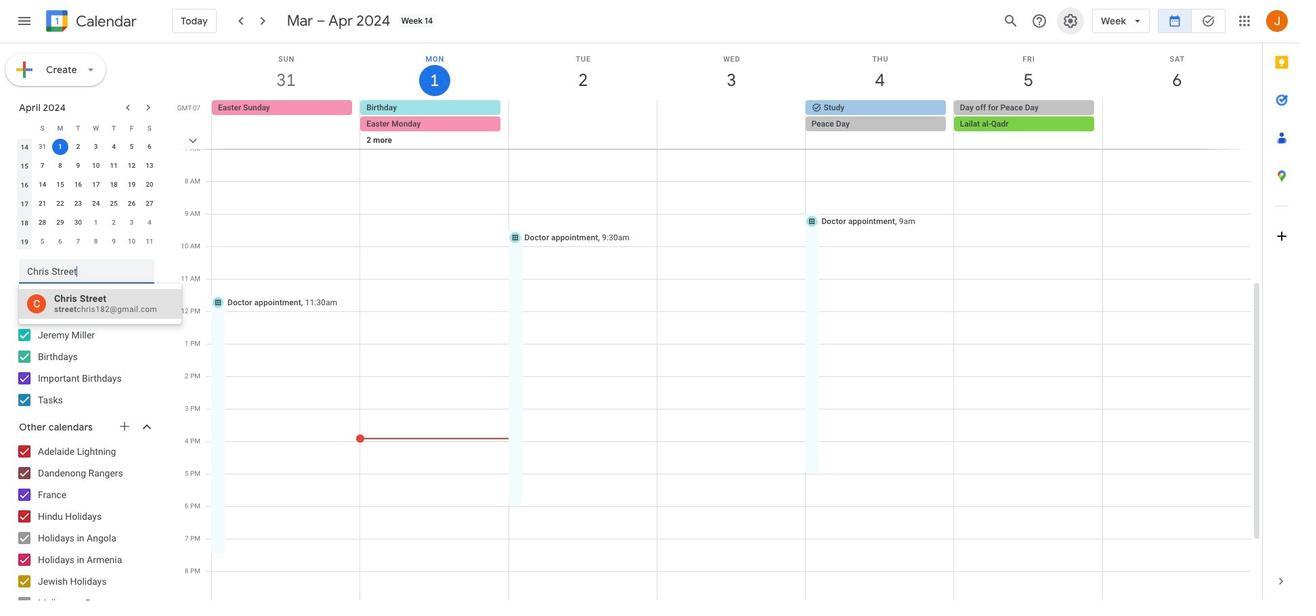 Task type: describe. For each thing, give the bounding box(es) containing it.
14 element
[[34, 177, 51, 193]]

settings menu image
[[1063, 13, 1079, 29]]

may 9 element
[[106, 234, 122, 250]]

21 element
[[34, 196, 51, 212]]

column header inside april 2024 grid
[[16, 119, 33, 138]]

29 element
[[52, 215, 68, 231]]

may 3 element
[[124, 215, 140, 231]]

april 2024 grid
[[13, 119, 159, 251]]

Search for people text field
[[27, 259, 146, 284]]

calendar element
[[43, 7, 137, 37]]

may 10 element
[[124, 234, 140, 250]]

19 element
[[124, 177, 140, 193]]

may 8 element
[[88, 234, 104, 250]]

4 element
[[106, 139, 122, 155]]

27 element
[[141, 196, 158, 212]]

heading inside calendar element
[[73, 13, 137, 29]]

cell inside row group
[[51, 138, 69, 157]]

my calendars list
[[3, 325, 168, 411]]

add other calendars image
[[118, 420, 131, 434]]

18 element
[[106, 177, 122, 193]]

6 element
[[141, 139, 158, 155]]

8 element
[[52, 158, 68, 174]]

5 element
[[124, 139, 140, 155]]

24 element
[[88, 196, 104, 212]]

1, today element
[[52, 139, 68, 155]]

2 element
[[70, 139, 86, 155]]

23 element
[[70, 196, 86, 212]]

16 element
[[70, 177, 86, 193]]

7 element
[[34, 158, 51, 174]]

may 6 element
[[52, 234, 68, 250]]

17 element
[[88, 177, 104, 193]]

3 element
[[88, 139, 104, 155]]

main drawer image
[[16, 13, 33, 29]]

march 31 element
[[34, 139, 51, 155]]

10 element
[[88, 158, 104, 174]]



Task type: vqa. For each thing, say whether or not it's contained in the screenshot.
15 to the top
no



Task type: locate. For each thing, give the bounding box(es) containing it.
heading
[[73, 13, 137, 29]]

may 5 element
[[34, 234, 51, 250]]

None search field
[[0, 254, 168, 284]]

tab list
[[1264, 43, 1301, 563]]

list box
[[19, 289, 182, 319]]

11 element
[[106, 158, 122, 174]]

row
[[206, 100, 1263, 165], [16, 119, 159, 138], [16, 138, 159, 157], [16, 157, 159, 175], [16, 175, 159, 194], [16, 194, 159, 213], [16, 213, 159, 232], [16, 232, 159, 251]]

26 element
[[124, 196, 140, 212]]

may 2 element
[[106, 215, 122, 231]]

cell
[[361, 100, 509, 165], [509, 100, 657, 165], [657, 100, 806, 165], [806, 100, 954, 165], [954, 100, 1103, 165], [1103, 100, 1251, 165], [51, 138, 69, 157]]

row group
[[16, 138, 159, 251]]

grid
[[173, 43, 1263, 602]]

28 element
[[34, 215, 51, 231]]

other calendars list
[[3, 441, 168, 602]]

30 element
[[70, 215, 86, 231]]

may 11 element
[[141, 234, 158, 250]]

9 element
[[70, 158, 86, 174]]

may 1 element
[[88, 215, 104, 231]]

may 4 element
[[141, 215, 158, 231]]

12 element
[[124, 158, 140, 174]]

column header
[[16, 119, 33, 138]]

20 element
[[141, 177, 158, 193]]

may 7 element
[[70, 234, 86, 250]]

13 element
[[141, 158, 158, 174]]

15 element
[[52, 177, 68, 193]]

25 element
[[106, 196, 122, 212]]

22 element
[[52, 196, 68, 212]]

row group inside april 2024 grid
[[16, 138, 159, 251]]



